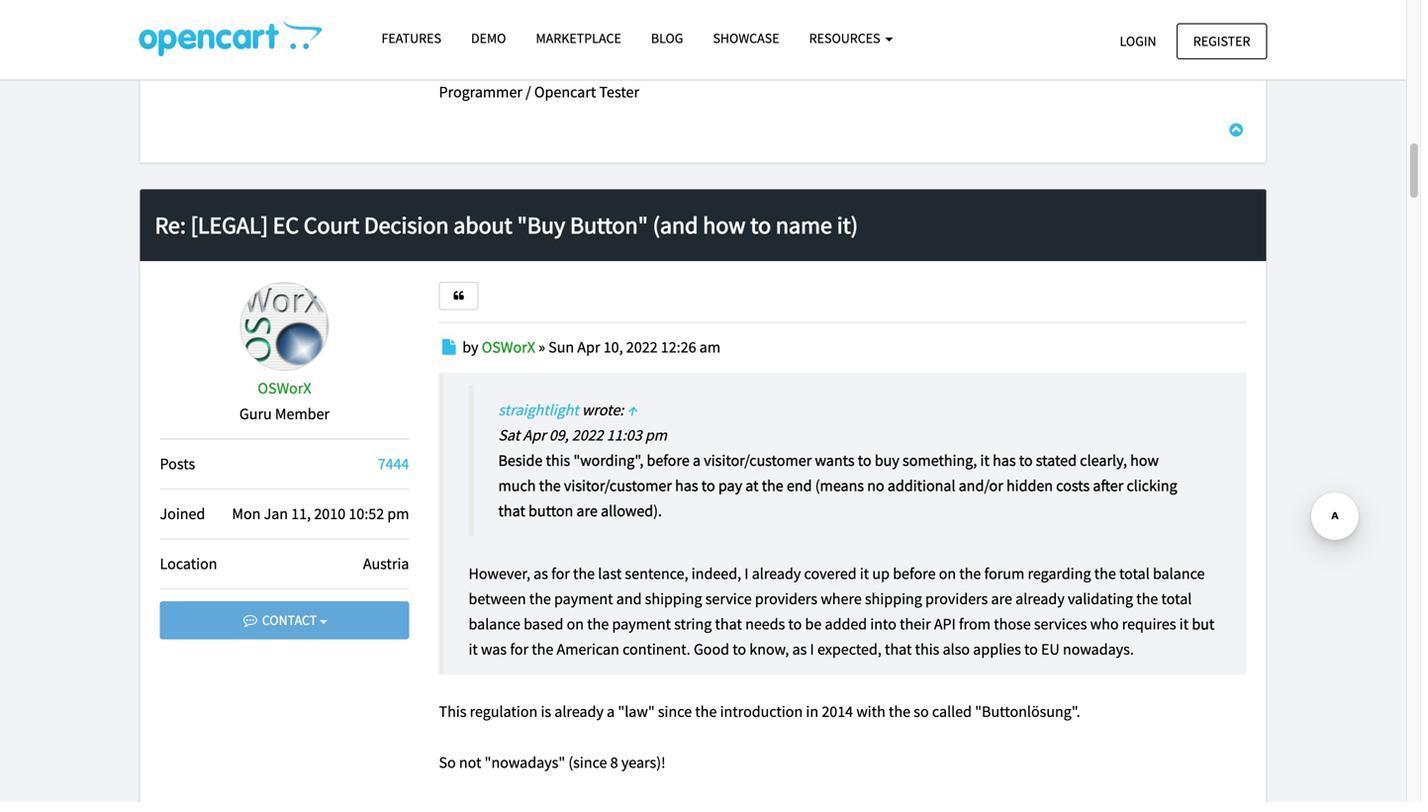 Task type: locate. For each thing, give the bounding box(es) containing it.
blog
[[651, 29, 683, 47]]

balance up the 'was'
[[469, 615, 521, 634]]

2022 for 12:26
[[626, 338, 658, 358]]

this down their
[[915, 640, 940, 660]]

apr left 09,
[[523, 426, 546, 445]]

1 vertical spatial before
[[893, 564, 936, 584]]

0 horizontal spatial osworx link
[[258, 379, 311, 399]]

osworx
[[482, 338, 535, 358], [258, 379, 311, 399]]

1 vertical spatial osworx link
[[258, 379, 311, 399]]

before right "wording",
[[647, 451, 690, 471]]

apr for 10,
[[577, 338, 600, 358]]

this down 09,
[[546, 451, 570, 471]]

to left pay
[[702, 476, 715, 496]]

0 vertical spatial pm
[[645, 426, 667, 445]]

1 horizontal spatial how
[[1131, 451, 1159, 471]]

i right indeed,
[[745, 564, 749, 584]]

1 vertical spatial payment
[[612, 615, 671, 634]]

to left be
[[788, 615, 802, 634]]

after
[[1093, 476, 1124, 496]]

shipping up into on the right bottom of the page
[[865, 589, 922, 609]]

»
[[539, 338, 545, 358]]

name
[[776, 210, 832, 240]]

total up but
[[1162, 589, 1192, 609]]

it left but
[[1180, 615, 1189, 634]]

are right 'button'
[[577, 502, 598, 521]]

needs
[[745, 615, 785, 634]]

regarding
[[1028, 564, 1091, 584]]

1 vertical spatial i
[[810, 640, 814, 660]]

1 vertical spatial visitor/customer
[[564, 476, 672, 496]]

1 vertical spatial this
[[915, 640, 940, 660]]

"wording",
[[574, 451, 644, 471]]

pm right 10:52 at the bottom of page
[[387, 504, 409, 524]]

1 horizontal spatial already
[[752, 564, 801, 584]]

1 vertical spatial has
[[675, 476, 698, 496]]

8
[[610, 753, 618, 773]]

0 horizontal spatial 2022
[[572, 426, 604, 445]]

that inside clearly, how much the visitor/customer has to pay at the end (means no additional and/or hidden costs after clicking that button are allowed).
[[498, 502, 526, 521]]

before inside however, as for the last sentence, indeed, i already covered it up before on the forum regarding the total balance between the payment and shipping service providers where shipping providers are already validating the total balance based on the payment string that needs to be added into their api from those services who requires it
[[893, 564, 936, 584]]

0 vertical spatial are
[[577, 502, 598, 521]]

court
[[304, 210, 359, 240]]

as
[[534, 564, 548, 584], [793, 640, 807, 660]]

apr left 10,
[[577, 338, 600, 358]]

to up hidden
[[1019, 451, 1033, 471]]

1 horizontal spatial on
[[939, 564, 956, 584]]

wrote:
[[582, 400, 624, 420]]

1 horizontal spatial pm
[[645, 426, 667, 445]]

0 vertical spatial as
[[534, 564, 548, 584]]

the up american
[[587, 615, 609, 634]]

are inside clearly, how much the visitor/customer has to pay at the end (means no additional and/or hidden costs after clicking that button are allowed).
[[577, 502, 598, 521]]

who
[[1091, 615, 1119, 634]]

clicking
[[1127, 476, 1178, 496]]

0 horizontal spatial apr
[[523, 426, 546, 445]]

post image
[[439, 340, 459, 356]]

has inside clearly, how much the visitor/customer has to pay at the end (means no additional and/or hidden costs after clicking that button are allowed).
[[675, 476, 698, 496]]

0 horizontal spatial balance
[[469, 615, 521, 634]]

is
[[541, 702, 551, 722]]

0 vertical spatial already
[[752, 564, 801, 584]]

0 vertical spatial apr
[[577, 338, 600, 358]]

osworx up member
[[258, 379, 311, 399]]

joined
[[160, 504, 205, 524]]

1 vertical spatial as
[[793, 640, 807, 660]]

so
[[439, 753, 456, 773]]

shipping
[[645, 589, 702, 609], [865, 589, 922, 609]]

1 horizontal spatial has
[[993, 451, 1016, 471]]

it up and/or
[[981, 451, 990, 471]]

1 horizontal spatial before
[[893, 564, 936, 584]]

pm
[[645, 426, 667, 445], [387, 504, 409, 524]]

that
[[498, 502, 526, 521], [715, 615, 742, 634], [885, 640, 912, 660]]

up
[[873, 564, 890, 584]]

0 horizontal spatial providers
[[755, 589, 818, 609]]

to
[[751, 210, 771, 240], [858, 451, 872, 471], [1019, 451, 1033, 471], [702, 476, 715, 496], [788, 615, 802, 634], [733, 640, 746, 660], [1025, 640, 1038, 660]]

expected,
[[818, 640, 882, 660]]

for inside the but it was for the american continent. good to know, as i expected, that this also applies to eu nowadays.
[[510, 640, 529, 660]]

ec
[[273, 210, 299, 240]]

1 horizontal spatial for
[[551, 564, 570, 584]]

sun
[[549, 338, 574, 358]]

i down be
[[810, 640, 814, 660]]

i
[[745, 564, 749, 584], [810, 640, 814, 660]]

and/or
[[959, 476, 1004, 496]]

1 horizontal spatial apr
[[577, 338, 600, 358]]

1 vertical spatial apr
[[523, 426, 546, 445]]

visitor/customer up the at
[[704, 451, 812, 471]]

2 horizontal spatial that
[[885, 640, 912, 660]]

those
[[994, 615, 1031, 634]]

has left pay
[[675, 476, 698, 496]]

has up and/or
[[993, 451, 1016, 471]]

osworx link left '»'
[[482, 338, 535, 358]]

continent.
[[623, 640, 691, 660]]

providers up the api
[[926, 589, 988, 609]]

0 horizontal spatial osworx
[[258, 379, 311, 399]]

0 horizontal spatial how
[[703, 210, 746, 240]]

as right however,
[[534, 564, 548, 584]]

visitor/customer down "wording",
[[564, 476, 672, 496]]

payment down last
[[554, 589, 613, 609]]

by osworx » sun apr 10, 2022 12:26 am
[[463, 338, 721, 358]]

the up 'button'
[[539, 476, 561, 496]]

osworx link up member
[[258, 379, 311, 399]]

regards,
[[439, 32, 496, 52]]

2 shipping from the left
[[865, 589, 922, 609]]

it left up
[[860, 564, 869, 584]]

demo link
[[456, 21, 521, 56]]

american
[[557, 640, 620, 660]]

added
[[825, 615, 867, 634]]

1 horizontal spatial 2022
[[626, 338, 658, 358]]

0 horizontal spatial visitor/customer
[[564, 476, 672, 496]]

this regulation is already a "law" since the introduction in 2014 with the so called "buttonlösung".
[[439, 702, 1081, 722]]

balance
[[1153, 564, 1205, 584], [469, 615, 521, 634]]

as down be
[[793, 640, 807, 660]]

payment down and
[[612, 615, 671, 634]]

for
[[551, 564, 570, 584], [510, 640, 529, 660]]

1 vertical spatial how
[[1131, 451, 1159, 471]]

already right the is
[[555, 702, 604, 722]]

2022 right 10,
[[626, 338, 658, 358]]

0 vertical spatial i
[[745, 564, 749, 584]]

already up needs
[[752, 564, 801, 584]]

contact button
[[160, 602, 409, 640]]

good
[[694, 640, 730, 660]]

0 vertical spatial osworx link
[[482, 338, 535, 358]]

0 horizontal spatial shipping
[[645, 589, 702, 609]]

1 vertical spatial for
[[510, 640, 529, 660]]

shipping down sentence,
[[645, 589, 702, 609]]

0 vertical spatial that
[[498, 502, 526, 521]]

0 vertical spatial balance
[[1153, 564, 1205, 584]]

0 vertical spatial a
[[693, 451, 701, 471]]

10,
[[604, 338, 623, 358]]

total
[[1120, 564, 1150, 584], [1162, 589, 1192, 609]]

the up the requires
[[1137, 589, 1159, 609]]

0 horizontal spatial for
[[510, 640, 529, 660]]

2022 inside straightlight wrote: ↑ sat apr 09, 2022 11:03 pm
[[572, 426, 604, 445]]

(since
[[569, 753, 607, 773]]

so
[[914, 702, 929, 722]]

12:26
[[661, 338, 697, 358]]

on up the api
[[939, 564, 956, 584]]

osworx inside osworx guru member
[[258, 379, 311, 399]]

2022 right 09,
[[572, 426, 604, 445]]

pm right 11:03
[[645, 426, 667, 445]]

1 horizontal spatial shipping
[[865, 589, 922, 609]]

0 horizontal spatial this
[[546, 451, 570, 471]]

1 horizontal spatial are
[[991, 589, 1013, 609]]

nowadays.
[[1063, 640, 1134, 660]]

user avatar image
[[240, 282, 329, 371]]

beside
[[498, 451, 543, 471]]

1 horizontal spatial as
[[793, 640, 807, 660]]

service
[[706, 589, 752, 609]]

0 vertical spatial 2022
[[626, 338, 658, 358]]

the down based
[[532, 640, 554, 660]]

visitor/customer
[[704, 451, 812, 471], [564, 476, 672, 496]]

called
[[932, 702, 972, 722]]

providers up needs
[[755, 589, 818, 609]]

it left the 'was'
[[469, 640, 478, 660]]

0 horizontal spatial a
[[607, 702, 615, 722]]

0 horizontal spatial pm
[[387, 504, 409, 524]]

on up american
[[567, 615, 584, 634]]

that down much
[[498, 502, 526, 521]]

1 horizontal spatial this
[[915, 640, 940, 660]]

7444
[[378, 454, 409, 474]]

(means
[[815, 476, 864, 496]]

login
[[1120, 32, 1157, 50]]

1 horizontal spatial visitor/customer
[[704, 451, 812, 471]]

0 horizontal spatial i
[[745, 564, 749, 584]]

already down regarding
[[1016, 589, 1065, 609]]

1 vertical spatial on
[[567, 615, 584, 634]]

it)
[[837, 210, 858, 240]]

1 vertical spatial a
[[607, 702, 615, 722]]

it
[[981, 451, 990, 471], [860, 564, 869, 584], [1180, 615, 1189, 634], [469, 640, 478, 660]]

before right up
[[893, 564, 936, 584]]

2 vertical spatial that
[[885, 640, 912, 660]]

1 horizontal spatial a
[[693, 451, 701, 471]]

1 vertical spatial 2022
[[572, 426, 604, 445]]

that down the service
[[715, 615, 742, 634]]

09,
[[549, 426, 569, 445]]

1 shipping from the left
[[645, 589, 702, 609]]

0 horizontal spatial as
[[534, 564, 548, 584]]

top image
[[1226, 122, 1247, 138]]

total up validating
[[1120, 564, 1150, 584]]

years)!
[[621, 753, 666, 773]]

/
[[526, 82, 531, 102]]

the up based
[[529, 589, 551, 609]]

mon jan 11, 2010 10:52 pm
[[232, 504, 409, 524]]

"law"
[[618, 702, 655, 722]]

that inside however, as for the last sentence, indeed, i already covered it up before on the forum regarding the total balance between the payment and shipping service providers where shipping providers are already validating the total balance based on the payment string that needs to be added into their api from those services who requires it
[[715, 615, 742, 634]]

0 horizontal spatial that
[[498, 502, 526, 521]]

1 vertical spatial that
[[715, 615, 742, 634]]

0 vertical spatial on
[[939, 564, 956, 584]]

applies
[[973, 640, 1021, 660]]

api
[[934, 615, 956, 634]]

clearly, how much the visitor/customer has to pay at the end (means no additional and/or hidden costs after clicking that button are allowed).
[[498, 451, 1178, 521]]

2 providers from the left
[[926, 589, 988, 609]]

0 horizontal spatial has
[[675, 476, 698, 496]]

how up clicking
[[1131, 451, 1159, 471]]

1 horizontal spatial total
[[1162, 589, 1192, 609]]

1 horizontal spatial providers
[[926, 589, 988, 609]]

that down into on the right bottom of the page
[[885, 640, 912, 660]]

1 horizontal spatial i
[[810, 640, 814, 660]]

how right '(and'
[[703, 210, 746, 240]]

providers
[[755, 589, 818, 609], [926, 589, 988, 609]]

for left last
[[551, 564, 570, 584]]

0 vertical spatial has
[[993, 451, 1016, 471]]

clearly,
[[1080, 451, 1127, 471]]

last
[[598, 564, 622, 584]]

opencart
[[534, 82, 596, 102]]

a for already
[[607, 702, 615, 722]]

osworx left '»'
[[482, 338, 535, 358]]

for right the 'was'
[[510, 640, 529, 660]]

↑
[[627, 400, 637, 420]]

marketplace
[[536, 29, 621, 47]]

1 vertical spatial are
[[991, 589, 1013, 609]]

between
[[469, 589, 526, 609]]

a for before
[[693, 451, 701, 471]]

forum
[[985, 564, 1025, 584]]

a
[[693, 451, 701, 471], [607, 702, 615, 722]]

0 vertical spatial how
[[703, 210, 746, 240]]

before
[[647, 451, 690, 471], [893, 564, 936, 584]]

be
[[805, 615, 822, 634]]

0 horizontal spatial before
[[647, 451, 690, 471]]

0 horizontal spatial are
[[577, 502, 598, 521]]

0 horizontal spatial already
[[555, 702, 604, 722]]

0 vertical spatial osworx
[[482, 338, 535, 358]]

apr inside straightlight wrote: ↑ sat apr 09, 2022 11:03 pm
[[523, 426, 546, 445]]

to left buy
[[858, 451, 872, 471]]

also
[[943, 640, 970, 660]]

are down forum
[[991, 589, 1013, 609]]

programmer / opencart tester
[[439, 82, 639, 102]]

0 vertical spatial total
[[1120, 564, 1150, 584]]

1 vertical spatial osworx
[[258, 379, 311, 399]]

0 vertical spatial for
[[551, 564, 570, 584]]

1 vertical spatial already
[[1016, 589, 1065, 609]]

string
[[674, 615, 712, 634]]

1 horizontal spatial that
[[715, 615, 742, 634]]

features link
[[367, 21, 456, 56]]

this inside the but it was for the american continent. good to know, as i expected, that this also applies to eu nowadays.
[[915, 640, 940, 660]]

1 horizontal spatial osworx link
[[482, 338, 535, 358]]

↑ link
[[627, 400, 637, 420]]

balance up but
[[1153, 564, 1205, 584]]

1 providers from the left
[[755, 589, 818, 609]]



Task type: vqa. For each thing, say whether or not it's contained in the screenshot.
Bold text: [b]text[/b] image
no



Task type: describe. For each thing, give the bounding box(es) containing it.
from
[[959, 615, 991, 634]]

1 vertical spatial balance
[[469, 615, 521, 634]]

as inside however, as for the last sentence, indeed, i already covered it up before on the forum regarding the total balance between the payment and shipping service providers where shipping providers are already validating the total balance based on the payment string that needs to be added into their api from those services who requires it
[[534, 564, 548, 584]]

to left name
[[751, 210, 771, 240]]

2010
[[314, 504, 346, 524]]

the inside the but it was for the american continent. good to know, as i expected, that this also applies to eu nowadays.
[[532, 640, 554, 660]]

contact
[[259, 612, 320, 630]]

features
[[382, 29, 441, 47]]

0 vertical spatial visitor/customer
[[704, 451, 812, 471]]

with
[[857, 702, 886, 722]]

buy
[[875, 451, 900, 471]]

however,
[[469, 564, 531, 584]]

resources link
[[795, 21, 908, 56]]

are inside however, as for the last sentence, indeed, i already covered it up before on the forum regarding the total balance between the payment and shipping service providers where shipping providers are already validating the total balance based on the payment string that needs to be added into their api from those services who requires it
[[991, 589, 1013, 609]]

the right since
[[695, 702, 717, 722]]

no
[[867, 476, 885, 496]]

showcase
[[713, 29, 780, 47]]

[legal]
[[191, 210, 268, 240]]

to inside clearly, how much the visitor/customer has to pay at the end (means no additional and/or hidden costs after clicking that button are allowed).
[[702, 476, 715, 496]]

jan
[[264, 504, 288, 524]]

reply with quote image
[[452, 291, 466, 302]]

11,
[[291, 504, 311, 524]]

end
[[787, 476, 812, 496]]

register
[[1194, 32, 1251, 50]]

demo
[[471, 29, 506, 47]]

allowed).
[[601, 502, 662, 521]]

pm inside straightlight wrote: ↑ sat apr 09, 2022 11:03 pm
[[645, 426, 667, 445]]

and
[[616, 589, 642, 609]]

know,
[[750, 640, 789, 660]]

0 vertical spatial this
[[546, 451, 570, 471]]

their
[[900, 615, 931, 634]]

visitor/customer inside clearly, how much the visitor/customer has to pay at the end (means no additional and/or hidden costs after clicking that button are allowed).
[[564, 476, 672, 496]]

the left last
[[573, 564, 595, 584]]

the up validating
[[1095, 564, 1116, 584]]

1 vertical spatial total
[[1162, 589, 1192, 609]]

in
[[806, 702, 819, 722]]

the left so
[[889, 702, 911, 722]]

services
[[1034, 615, 1087, 634]]

since
[[658, 702, 692, 722]]

blog link
[[636, 21, 698, 56]]

re: [legal] ec court decision about "buy button" (and how to name it) link
[[155, 210, 858, 240]]

i inside however, as for the last sentence, indeed, i already covered it up before on the forum regarding the total balance between the payment and shipping service providers where shipping providers are already validating the total balance based on the payment string that needs to be added into their api from those services who requires it
[[745, 564, 749, 584]]

something,
[[903, 451, 977, 471]]

but
[[1192, 615, 1215, 634]]

marketplace link
[[521, 21, 636, 56]]

resources
[[809, 29, 883, 47]]

straightlight
[[498, 400, 579, 420]]

i inside the but it was for the american continent. good to know, as i expected, that this also applies to eu nowadays.
[[810, 640, 814, 660]]

straightlight link
[[498, 400, 579, 420]]

however, as for the last sentence, indeed, i already covered it up before on the forum regarding the total balance between the payment and shipping service providers where shipping providers are already validating the total balance based on the payment string that needs to be added into their api from those services who requires it
[[469, 564, 1205, 634]]

apr for 09,
[[523, 426, 546, 445]]

much
[[498, 476, 536, 496]]

"buttonlösung".
[[975, 702, 1081, 722]]

7444 link
[[378, 454, 409, 474]]

0 vertical spatial before
[[647, 451, 690, 471]]

austria
[[363, 554, 409, 574]]

how inside clearly, how much the visitor/customer has to pay at the end (means no additional and/or hidden costs after clicking that button are allowed).
[[1131, 451, 1159, 471]]

that inside the but it was for the american continent. good to know, as i expected, that this also applies to eu nowadays.
[[885, 640, 912, 660]]

eu
[[1041, 640, 1060, 660]]

validating
[[1068, 589, 1134, 609]]

introduction
[[720, 702, 803, 722]]

2022 for 11:03
[[572, 426, 604, 445]]

covered
[[804, 564, 857, 584]]

1 horizontal spatial osworx
[[482, 338, 535, 358]]

2 vertical spatial already
[[555, 702, 604, 722]]

to left eu
[[1025, 640, 1038, 660]]

so not "nowadays" (since 8 years)!
[[439, 753, 666, 773]]

0 vertical spatial payment
[[554, 589, 613, 609]]

at
[[746, 476, 759, 496]]

member
[[275, 404, 330, 424]]

for inside however, as for the last sentence, indeed, i already covered it up before on the forum regarding the total balance between the payment and shipping service providers where shipping providers are already validating the total balance based on the payment string that needs to be added into their api from those services who requires it
[[551, 564, 570, 584]]

0 horizontal spatial total
[[1120, 564, 1150, 584]]

sentence,
[[625, 564, 689, 584]]

the left forum
[[960, 564, 981, 584]]

it inside the but it was for the american continent. good to know, as i expected, that this also applies to eu nowadays.
[[469, 640, 478, 660]]

tester
[[599, 82, 639, 102]]

re: [legal] ec court decision about "buy button" (and how to name it)
[[155, 210, 858, 240]]

costs
[[1056, 476, 1090, 496]]

programmer
[[439, 82, 523, 102]]

where
[[821, 589, 862, 609]]

showcase link
[[698, 21, 795, 56]]

1 vertical spatial pm
[[387, 504, 409, 524]]

wants
[[815, 451, 855, 471]]

mon
[[232, 504, 261, 524]]

as inside the but it was for the american continent. good to know, as i expected, that this also applies to eu nowadays.
[[793, 640, 807, 660]]

1 horizontal spatial balance
[[1153, 564, 1205, 584]]

decision
[[364, 210, 449, 240]]

straightlight wrote: ↑ sat apr 09, 2022 11:03 pm
[[498, 400, 667, 445]]

re:
[[155, 210, 186, 240]]

the right the at
[[762, 476, 784, 496]]

regulation
[[470, 702, 538, 722]]

(and
[[653, 210, 698, 240]]

commenting o image
[[241, 614, 259, 628]]

was
[[481, 640, 507, 660]]

hidden
[[1007, 476, 1053, 496]]

2 horizontal spatial already
[[1016, 589, 1065, 609]]

"buy
[[517, 210, 565, 240]]

based
[[524, 615, 564, 634]]

button"
[[570, 210, 648, 240]]

guru
[[239, 404, 272, 424]]

to right good
[[733, 640, 746, 660]]

to inside however, as for the last sentence, indeed, i already covered it up before on the forum regarding the total balance between the payment and shipping service providers where shipping providers are already validating the total balance based on the payment string that needs to be added into their api from those services who requires it
[[788, 615, 802, 634]]

10:52
[[349, 504, 384, 524]]

into
[[870, 615, 897, 634]]

"nowadays"
[[485, 753, 565, 773]]

0 horizontal spatial on
[[567, 615, 584, 634]]

not
[[459, 753, 482, 773]]



